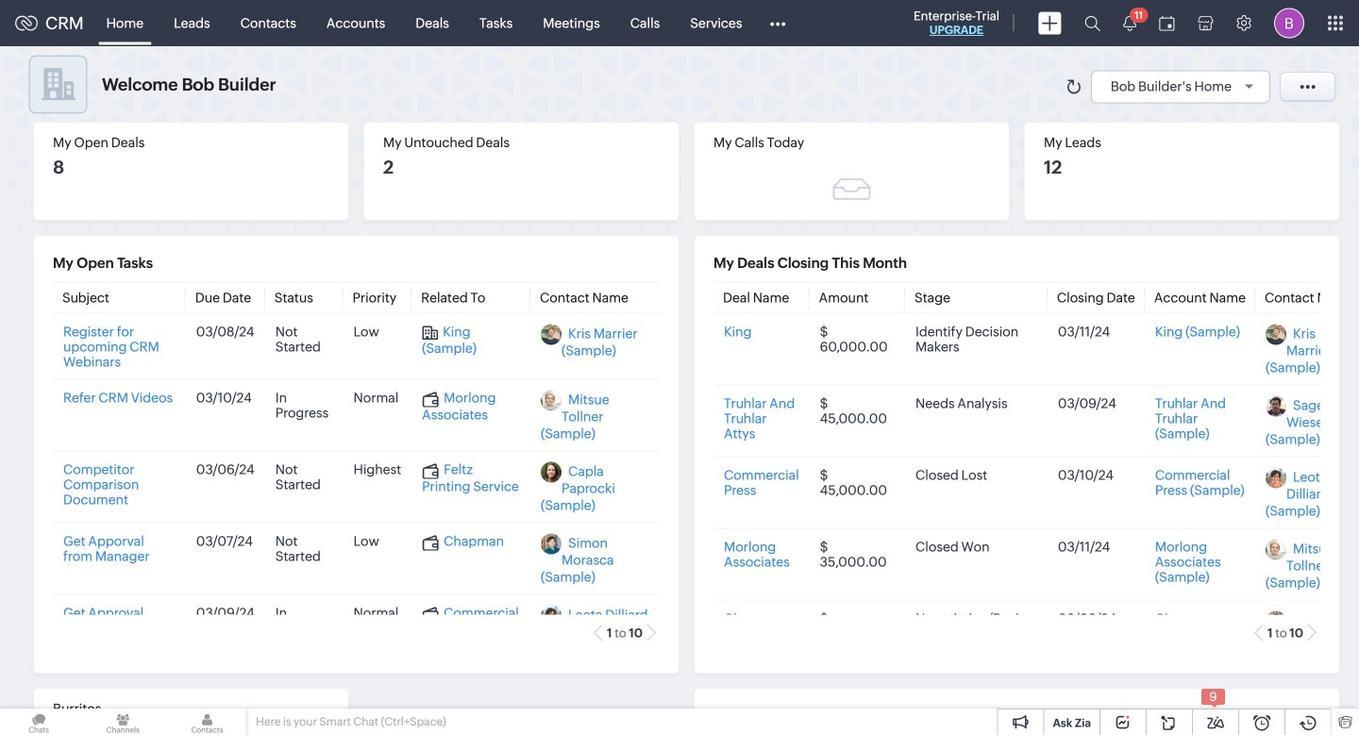 Task type: describe. For each thing, give the bounding box(es) containing it.
channels image
[[84, 709, 162, 735]]

Other Modules field
[[758, 8, 798, 38]]

create menu image
[[1038, 12, 1062, 34]]

profile image
[[1274, 8, 1305, 38]]

calendar image
[[1159, 16, 1175, 31]]

contacts image
[[168, 709, 246, 735]]

create menu element
[[1027, 0, 1073, 46]]



Task type: locate. For each thing, give the bounding box(es) containing it.
signals element
[[1112, 0, 1148, 46]]

logo image
[[15, 16, 38, 31]]

search element
[[1073, 0, 1112, 46]]

search image
[[1085, 15, 1101, 31]]

chats image
[[0, 709, 78, 735]]

profile element
[[1263, 0, 1316, 46]]



Task type: vqa. For each thing, say whether or not it's contained in the screenshot.
the middle in
no



